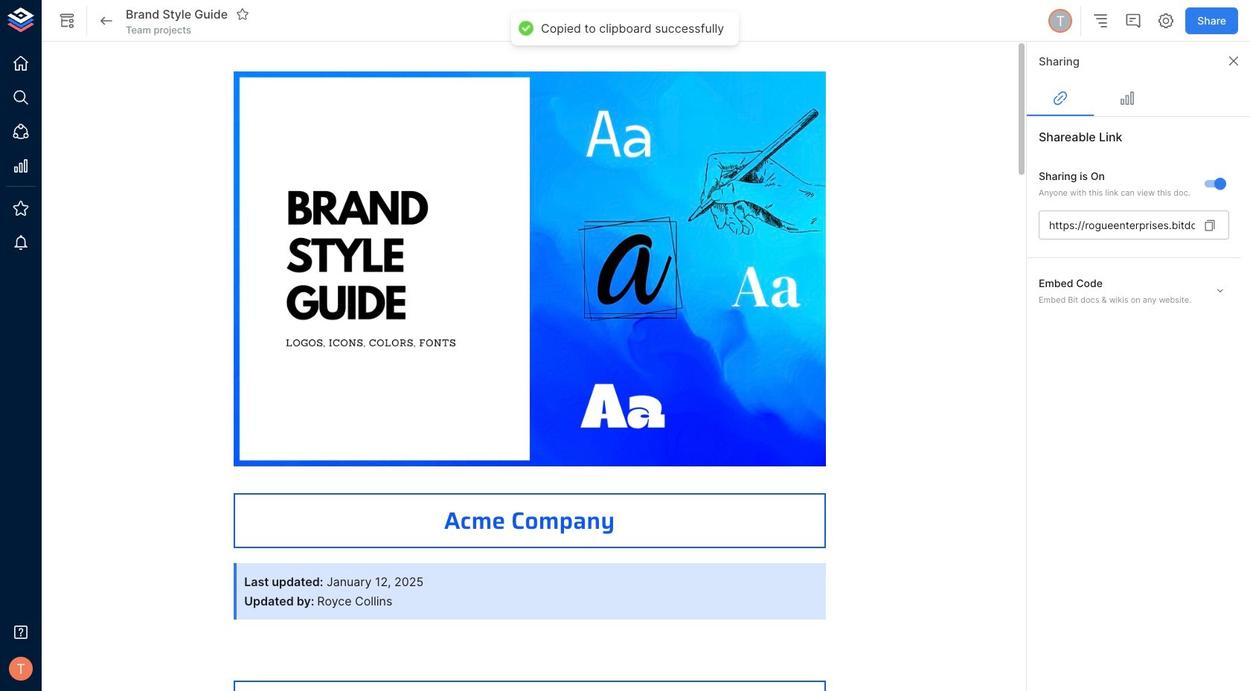 Task type: locate. For each thing, give the bounding box(es) containing it.
settings image
[[1157, 12, 1175, 30]]

go back image
[[97, 12, 115, 30]]

None text field
[[1039, 211, 1195, 240]]

tab list
[[1027, 80, 1250, 116]]

status
[[541, 21, 724, 36]]



Task type: vqa. For each thing, say whether or not it's contained in the screenshot.
Tab List
yes



Task type: describe. For each thing, give the bounding box(es) containing it.
show wiki image
[[58, 12, 76, 30]]

table of contents image
[[1092, 12, 1110, 30]]

comments image
[[1125, 12, 1142, 30]]

favorite image
[[236, 7, 249, 21]]



